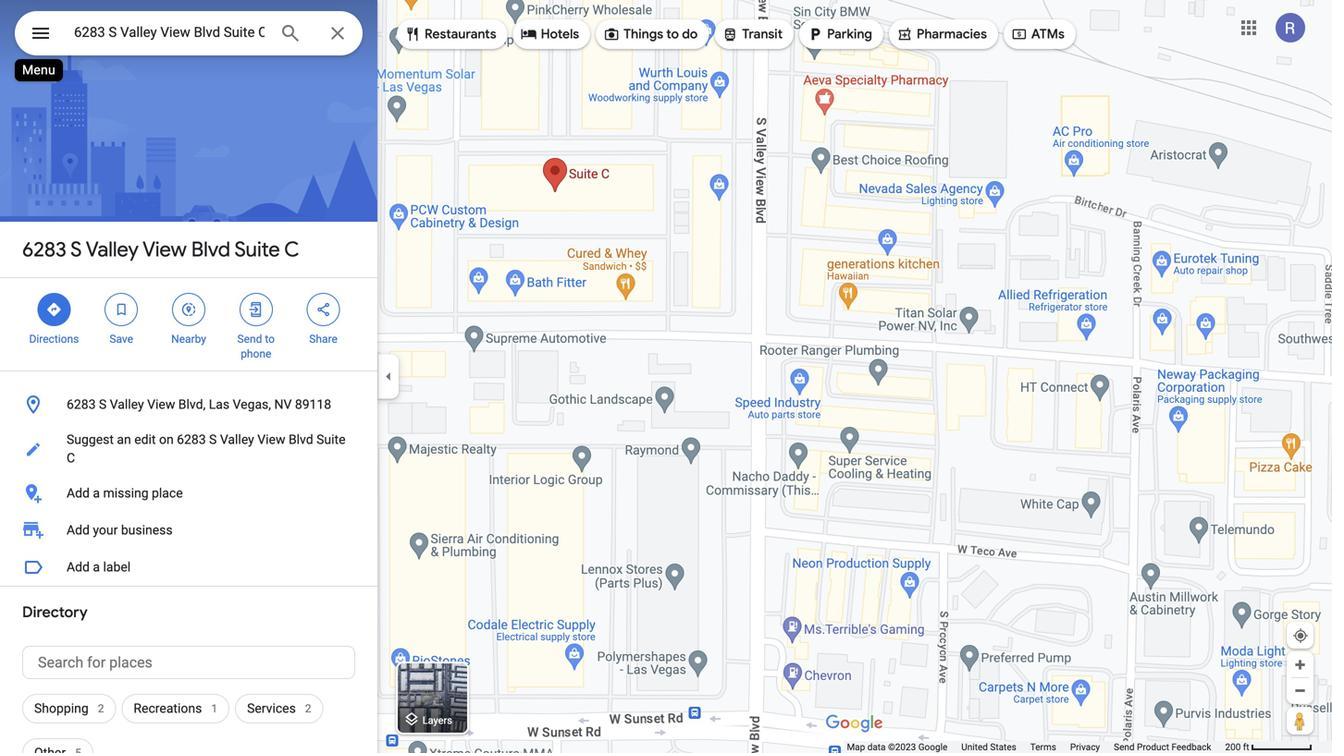 Task type: vqa. For each thing, say whether or not it's contained in the screenshot.
Services's 2
yes



Task type: locate. For each thing, give the bounding box(es) containing it.
add a missing place
[[67, 486, 183, 501]]

recreations
[[134, 702, 202, 717]]

89118
[[295, 397, 331, 413]]

suite
[[234, 237, 280, 263], [316, 432, 346, 448]]

add your business
[[67, 523, 173, 538]]

0 horizontal spatial send
[[237, 333, 262, 346]]

recreations 1
[[134, 702, 217, 717]]

valley for blvd,
[[110, 397, 144, 413]]

0 vertical spatial send
[[237, 333, 262, 346]]


[[315, 300, 332, 320]]

1 horizontal spatial c
[[284, 237, 299, 263]]


[[722, 24, 738, 44]]

add left the your
[[67, 523, 90, 538]]

nv
[[274, 397, 292, 413]]

valley up 
[[86, 237, 139, 263]]

do
[[682, 26, 698, 43]]

1 vertical spatial valley
[[110, 397, 144, 413]]

send up phone
[[237, 333, 262, 346]]

shopping
[[34, 702, 89, 717]]

label
[[103, 560, 131, 575]]

6283 up the suggest
[[67, 397, 96, 413]]

send product feedback
[[1114, 742, 1211, 753]]

send inside send to phone
[[237, 333, 262, 346]]


[[896, 24, 913, 44]]

1 horizontal spatial to
[[666, 26, 679, 43]]

1 horizontal spatial s
[[99, 397, 107, 413]]

0 vertical spatial to
[[666, 26, 679, 43]]

0 horizontal spatial 2
[[98, 703, 104, 716]]

s up the suggest
[[99, 397, 107, 413]]

a
[[93, 486, 100, 501], [93, 560, 100, 575]]

vegas,
[[233, 397, 271, 413]]

6283 inside suggest an edit on 6283 s valley view blvd suite c
[[177, 432, 206, 448]]

google account: ruby anderson  
(rubyanndersson@gmail.com) image
[[1276, 13, 1305, 43]]

united states button
[[961, 742, 1016, 754]]

send left product
[[1114, 742, 1135, 753]]

1 add from the top
[[67, 486, 90, 501]]

s down las
[[209, 432, 217, 448]]

0 vertical spatial view
[[143, 237, 187, 263]]

add a label
[[67, 560, 131, 575]]

1 vertical spatial view
[[147, 397, 175, 413]]

footer
[[847, 742, 1225, 754]]

s for 6283 s valley view blvd, las vegas, nv 89118
[[99, 397, 107, 413]]

view left blvd,
[[147, 397, 175, 413]]

valley down vegas,
[[220, 432, 254, 448]]

add left missing
[[67, 486, 90, 501]]

0 vertical spatial add
[[67, 486, 90, 501]]

add
[[67, 486, 90, 501], [67, 523, 90, 538], [67, 560, 90, 575]]

a for missing
[[93, 486, 100, 501]]

suite inside suggest an edit on 6283 s valley view blvd suite c
[[316, 432, 346, 448]]

services
[[247, 702, 296, 717]]


[[30, 20, 52, 47]]

view
[[143, 237, 187, 263], [147, 397, 175, 413], [257, 432, 285, 448]]

valley up an
[[110, 397, 144, 413]]

0 horizontal spatial c
[[67, 451, 75, 466]]

2 right services
[[305, 703, 311, 716]]

2 vertical spatial view
[[257, 432, 285, 448]]

privacy
[[1070, 742, 1100, 753]]

add inside "link"
[[67, 523, 90, 538]]

business
[[121, 523, 173, 538]]


[[248, 300, 264, 320]]

2 vertical spatial valley
[[220, 432, 254, 448]]

send for send to phone
[[237, 333, 262, 346]]

view for blvd,
[[147, 397, 175, 413]]

2
[[98, 703, 104, 716], [305, 703, 311, 716]]

map data ©2023 google
[[847, 742, 948, 753]]

atms
[[1031, 26, 1065, 43]]

ft
[[1243, 742, 1249, 753]]

view inside suggest an edit on 6283 s valley view blvd suite c
[[257, 432, 285, 448]]

0 horizontal spatial to
[[265, 333, 275, 346]]

to inside send to phone
[[265, 333, 275, 346]]

0 horizontal spatial 6283
[[22, 237, 66, 263]]

add a label button
[[0, 549, 377, 586]]

2 right shopping
[[98, 703, 104, 716]]

1 vertical spatial c
[[67, 451, 75, 466]]

6283 up 
[[22, 237, 66, 263]]

3 add from the top
[[67, 560, 90, 575]]

a left label
[[93, 560, 100, 575]]

0 vertical spatial valley
[[86, 237, 139, 263]]

1 vertical spatial send
[[1114, 742, 1135, 753]]

1 2 from the left
[[98, 703, 104, 716]]

states
[[990, 742, 1016, 753]]

0 horizontal spatial suite
[[234, 237, 280, 263]]

0 horizontal spatial blvd
[[191, 237, 230, 263]]


[[113, 300, 130, 320]]

1 vertical spatial a
[[93, 560, 100, 575]]

edit
[[134, 432, 156, 448]]

6283
[[22, 237, 66, 263], [67, 397, 96, 413], [177, 432, 206, 448]]


[[180, 300, 197, 320]]


[[603, 24, 620, 44]]

to left do
[[666, 26, 679, 43]]

suite down 89118
[[316, 432, 346, 448]]

view inside button
[[147, 397, 175, 413]]

view up 
[[143, 237, 187, 263]]

transit
[[742, 26, 783, 43]]

valley
[[86, 237, 139, 263], [110, 397, 144, 413], [220, 432, 254, 448]]

6283 right on
[[177, 432, 206, 448]]


[[520, 24, 537, 44]]

google
[[918, 742, 948, 753]]

valley inside button
[[110, 397, 144, 413]]

send inside send product feedback button
[[1114, 742, 1135, 753]]

footer containing map data ©2023 google
[[847, 742, 1225, 754]]

None field
[[74, 21, 265, 43]]

a for label
[[93, 560, 100, 575]]

1 horizontal spatial 6283
[[67, 397, 96, 413]]

0 vertical spatial s
[[70, 237, 82, 263]]

2 horizontal spatial 6283
[[177, 432, 206, 448]]

blvd,
[[178, 397, 206, 413]]

none text field inside 6283 s valley view blvd suite c main content
[[22, 647, 355, 680]]

1 vertical spatial add
[[67, 523, 90, 538]]

blvd
[[191, 237, 230, 263], [289, 432, 313, 448]]

save
[[109, 333, 133, 346]]

1 a from the top
[[93, 486, 100, 501]]

missing
[[103, 486, 149, 501]]

1 horizontal spatial blvd
[[289, 432, 313, 448]]

blvd up 
[[191, 237, 230, 263]]

to
[[666, 26, 679, 43], [265, 333, 275, 346]]

1 vertical spatial blvd
[[289, 432, 313, 448]]

add left label
[[67, 560, 90, 575]]

c
[[284, 237, 299, 263], [67, 451, 75, 466]]

 hotels
[[520, 24, 579, 44]]

0 horizontal spatial s
[[70, 237, 82, 263]]

2 inside shopping 2
[[98, 703, 104, 716]]

a left missing
[[93, 486, 100, 501]]

1 vertical spatial suite
[[316, 432, 346, 448]]

your
[[93, 523, 118, 538]]

send
[[237, 333, 262, 346], [1114, 742, 1135, 753]]

1 vertical spatial s
[[99, 397, 107, 413]]

none field inside 6283 s valley view blvd suite c, las vegas, nv 89118 field
[[74, 21, 265, 43]]

2 2 from the left
[[305, 703, 311, 716]]

2 add from the top
[[67, 523, 90, 538]]

suite up the 
[[234, 237, 280, 263]]


[[46, 300, 62, 320]]

pharmacies
[[917, 26, 987, 43]]

zoom out image
[[1293, 685, 1307, 698]]

show street view coverage image
[[1287, 708, 1314, 735]]

to up phone
[[265, 333, 275, 346]]

0 vertical spatial a
[[93, 486, 100, 501]]

6283 inside button
[[67, 397, 96, 413]]

valley inside suggest an edit on 6283 s valley view blvd suite c
[[220, 432, 254, 448]]

None text field
[[22, 647, 355, 680]]

map
[[847, 742, 865, 753]]

blvd down 89118
[[289, 432, 313, 448]]

1 horizontal spatial 2
[[305, 703, 311, 716]]

0 vertical spatial suite
[[234, 237, 280, 263]]

2 vertical spatial 6283
[[177, 432, 206, 448]]

s inside suggest an edit on 6283 s valley view blvd suite c
[[209, 432, 217, 448]]

2 inside services 2
[[305, 703, 311, 716]]

layers
[[422, 715, 452, 727]]

zoom in image
[[1293, 659, 1307, 673]]

2 a from the top
[[93, 560, 100, 575]]

1 horizontal spatial send
[[1114, 742, 1135, 753]]

1 horizontal spatial suite
[[316, 432, 346, 448]]

s
[[70, 237, 82, 263], [99, 397, 107, 413], [209, 432, 217, 448]]

0 vertical spatial blvd
[[191, 237, 230, 263]]

to inside  things to do
[[666, 26, 679, 43]]

2 vertical spatial add
[[67, 560, 90, 575]]

s inside button
[[99, 397, 107, 413]]

view down nv
[[257, 432, 285, 448]]

1 vertical spatial 6283
[[67, 397, 96, 413]]

2 horizontal spatial s
[[209, 432, 217, 448]]


[[1011, 24, 1028, 44]]

united
[[961, 742, 988, 753]]

las
[[209, 397, 230, 413]]

1 vertical spatial to
[[265, 333, 275, 346]]

s up directions
[[70, 237, 82, 263]]

product
[[1137, 742, 1169, 753]]

2 vertical spatial s
[[209, 432, 217, 448]]

0 vertical spatial 6283
[[22, 237, 66, 263]]



Task type: describe. For each thing, give the bounding box(es) containing it.
send for send product feedback
[[1114, 742, 1135, 753]]

view for blvd
[[143, 237, 187, 263]]

shopping 2
[[34, 702, 104, 717]]

restaurants
[[425, 26, 496, 43]]

6283 for 6283 s valley view blvd, las vegas, nv 89118
[[67, 397, 96, 413]]

nearby
[[171, 333, 206, 346]]

data
[[867, 742, 886, 753]]

on
[[159, 432, 174, 448]]

services 2
[[247, 702, 311, 717]]

directions
[[29, 333, 79, 346]]


[[404, 24, 421, 44]]

add your business link
[[0, 512, 377, 549]]

6283 s valley view blvd suite c main content
[[0, 0, 377, 754]]

directory
[[22, 604, 88, 623]]

phone
[[241, 348, 271, 361]]

 search field
[[15, 11, 363, 59]]

6283 s valley view blvd, las vegas, nv 89118
[[67, 397, 331, 413]]

privacy button
[[1070, 742, 1100, 754]]

suggest an edit on 6283 s valley view blvd suite c button
[[0, 424, 377, 475]]

200
[[1225, 742, 1241, 753]]

 things to do
[[603, 24, 698, 44]]

feedback
[[1172, 742, 1211, 753]]


[[807, 24, 823, 44]]

things
[[624, 26, 663, 43]]

collapse side panel image
[[378, 367, 399, 387]]

suggest
[[67, 432, 114, 448]]

share
[[309, 333, 338, 346]]

©2023
[[888, 742, 916, 753]]

place
[[152, 486, 183, 501]]

0 vertical spatial c
[[284, 237, 299, 263]]

terms
[[1030, 742, 1056, 753]]

1
[[211, 703, 217, 716]]

 pharmacies
[[896, 24, 987, 44]]

 button
[[15, 11, 67, 59]]

 transit
[[722, 24, 783, 44]]

6283 s valley view blvd, las vegas, nv 89118 button
[[0, 387, 377, 424]]

parking
[[827, 26, 872, 43]]

an
[[117, 432, 131, 448]]

2 for shopping
[[98, 703, 104, 716]]

suggest an edit on 6283 s valley view blvd suite c
[[67, 432, 346, 466]]

200 ft button
[[1225, 742, 1313, 753]]

6283 s valley view blvd suite c
[[22, 237, 299, 263]]

google maps element
[[0, 0, 1332, 754]]

 restaurants
[[404, 24, 496, 44]]

2 for services
[[305, 703, 311, 716]]

terms button
[[1030, 742, 1056, 754]]

add for add a label
[[67, 560, 90, 575]]

s for 6283 s valley view blvd suite c
[[70, 237, 82, 263]]

 parking
[[807, 24, 872, 44]]

united states
[[961, 742, 1016, 753]]

blvd inside suggest an edit on 6283 s valley view blvd suite c
[[289, 432, 313, 448]]

c inside suggest an edit on 6283 s valley view blvd suite c
[[67, 451, 75, 466]]

add a missing place button
[[0, 475, 377, 512]]

6283 for 6283 s valley view blvd suite c
[[22, 237, 66, 263]]

200 ft
[[1225, 742, 1249, 753]]

 atms
[[1011, 24, 1065, 44]]

6283 S Valley View Blvd Suite C, Las Vegas, NV 89118 field
[[15, 11, 363, 56]]

show your location image
[[1292, 628, 1309, 645]]

send to phone
[[237, 333, 275, 361]]

send product feedback button
[[1114, 742, 1211, 754]]

add for add a missing place
[[67, 486, 90, 501]]

actions for 6283 s valley view blvd suite c region
[[0, 278, 377, 371]]

footer inside 'google maps' element
[[847, 742, 1225, 754]]

hotels
[[541, 26, 579, 43]]

add for add your business
[[67, 523, 90, 538]]

valley for blvd
[[86, 237, 139, 263]]



